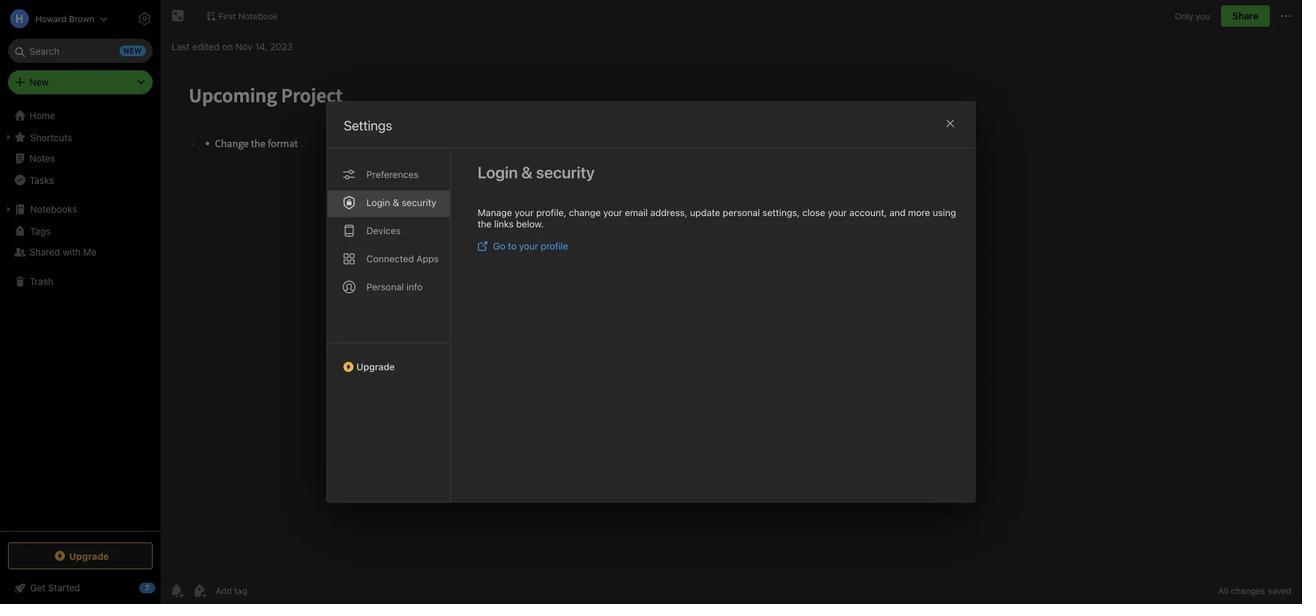 Task type: describe. For each thing, give the bounding box(es) containing it.
first
[[218, 11, 236, 21]]

account,
[[850, 207, 887, 218]]

tasks button
[[0, 169, 160, 191]]

settings
[[344, 118, 392, 133]]

0 horizontal spatial upgrade button
[[8, 543, 153, 570]]

go to your profile
[[493, 241, 568, 252]]

using
[[933, 207, 956, 218]]

address,
[[651, 207, 688, 218]]

0 vertical spatial security
[[536, 163, 595, 182]]

preferences
[[367, 169, 419, 180]]

Note Editor text field
[[161, 64, 1303, 577]]

connected apps
[[367, 253, 439, 265]]

update
[[690, 207, 721, 218]]

changes
[[1231, 586, 1266, 596]]

notebooks link
[[0, 199, 160, 220]]

0 vertical spatial upgrade button
[[327, 343, 450, 378]]

0 horizontal spatial login & security
[[367, 197, 437, 208]]

add tag image
[[192, 583, 208, 599]]

2023
[[270, 41, 293, 52]]

me
[[83, 247, 97, 258]]

info
[[407, 282, 423, 293]]

share button
[[1222, 5, 1270, 27]]

change
[[569, 207, 601, 218]]

your left email on the left top
[[604, 207, 623, 218]]

close
[[803, 207, 826, 218]]

upgrade for left upgrade popup button
[[69, 551, 109, 562]]

shared
[[29, 247, 60, 258]]

personal info
[[367, 282, 423, 293]]

devices
[[367, 225, 401, 236]]

links
[[494, 219, 514, 230]]

profile,
[[536, 207, 567, 218]]

tasks
[[29, 175, 54, 186]]

shared with me
[[29, 247, 97, 258]]

share
[[1233, 10, 1259, 21]]

new
[[29, 77, 49, 88]]

notebooks
[[30, 204, 77, 215]]

on
[[222, 41, 233, 52]]

last
[[171, 41, 190, 52]]

shortcuts button
[[0, 127, 160, 148]]

all
[[1219, 586, 1229, 596]]

14,
[[255, 41, 268, 52]]

add a reminder image
[[169, 583, 185, 599]]

shared with me link
[[0, 242, 160, 263]]

1 horizontal spatial &
[[522, 163, 533, 182]]

email
[[625, 207, 648, 218]]

manage your profile, change your email address, update personal settings, close your account, and more using the links below.
[[478, 207, 956, 230]]

home
[[29, 110, 55, 121]]

last edited on nov 14, 2023
[[171, 41, 293, 52]]

expand note image
[[170, 8, 186, 24]]

shortcuts
[[30, 132, 72, 143]]

only you
[[1175, 11, 1211, 21]]

tab list containing preferences
[[327, 148, 451, 503]]

to
[[508, 241, 517, 252]]

expand notebooks image
[[3, 204, 14, 215]]

close image
[[943, 116, 959, 132]]

nov
[[236, 41, 253, 52]]

settings image
[[137, 11, 153, 27]]

notes link
[[0, 148, 160, 169]]

go
[[493, 241, 506, 252]]

upgrade for upgrade popup button to the top
[[357, 362, 395, 373]]

saved
[[1268, 586, 1292, 596]]



Task type: locate. For each thing, give the bounding box(es) containing it.
0 vertical spatial &
[[522, 163, 533, 182]]

login & security down preferences
[[367, 197, 437, 208]]

go to your profile button
[[478, 241, 568, 252]]

your
[[515, 207, 534, 218], [604, 207, 623, 218], [828, 207, 847, 218], [519, 241, 538, 252]]

trash
[[29, 276, 53, 287]]

1 vertical spatial upgrade button
[[8, 543, 153, 570]]

& down preferences
[[393, 197, 399, 208]]

upgrade
[[357, 362, 395, 373], [69, 551, 109, 562]]

you
[[1196, 11, 1211, 21]]

manage
[[478, 207, 512, 218]]

tags button
[[0, 220, 160, 242]]

connected
[[367, 253, 414, 265]]

login up devices
[[367, 197, 390, 208]]

1 horizontal spatial login
[[478, 163, 518, 182]]

0 vertical spatial upgrade
[[357, 362, 395, 373]]

settings,
[[763, 207, 800, 218]]

home link
[[0, 105, 161, 127]]

1 horizontal spatial security
[[536, 163, 595, 182]]

your right close on the top
[[828, 207, 847, 218]]

your right to
[[519, 241, 538, 252]]

note window element
[[161, 0, 1303, 605]]

new button
[[8, 70, 153, 94]]

the
[[478, 219, 492, 230]]

all changes saved
[[1219, 586, 1292, 596]]

upgrade button
[[327, 343, 450, 378], [8, 543, 153, 570]]

personal
[[367, 282, 404, 293]]

apps
[[417, 253, 439, 265]]

login up manage in the left of the page
[[478, 163, 518, 182]]

login & security
[[478, 163, 595, 182], [367, 197, 437, 208]]

upgrade inside tab list
[[357, 362, 395, 373]]

tags
[[30, 226, 51, 237]]

your up below.
[[515, 207, 534, 218]]

1 horizontal spatial upgrade
[[357, 362, 395, 373]]

and
[[890, 207, 906, 218]]

first notebook
[[218, 11, 278, 21]]

1 vertical spatial upgrade
[[69, 551, 109, 562]]

tab list
[[327, 148, 451, 503]]

1 vertical spatial login
[[367, 197, 390, 208]]

security down preferences
[[402, 197, 437, 208]]

login & security up profile,
[[478, 163, 595, 182]]

security
[[536, 163, 595, 182], [402, 197, 437, 208]]

& up below.
[[522, 163, 533, 182]]

0 vertical spatial login
[[478, 163, 518, 182]]

below.
[[516, 219, 544, 230]]

1 vertical spatial login & security
[[367, 197, 437, 208]]

trash link
[[0, 271, 160, 293]]

0 horizontal spatial login
[[367, 197, 390, 208]]

0 horizontal spatial security
[[402, 197, 437, 208]]

1 horizontal spatial upgrade button
[[327, 343, 450, 378]]

notes
[[29, 153, 55, 164]]

1 horizontal spatial login & security
[[478, 163, 595, 182]]

security inside tab list
[[402, 197, 437, 208]]

security up profile,
[[536, 163, 595, 182]]

login
[[478, 163, 518, 182], [367, 197, 390, 208]]

None search field
[[17, 39, 143, 63]]

1 vertical spatial security
[[402, 197, 437, 208]]

Search text field
[[17, 39, 143, 63]]

profile
[[541, 241, 568, 252]]

0 horizontal spatial &
[[393, 197, 399, 208]]

with
[[63, 247, 81, 258]]

edited
[[192, 41, 220, 52]]

& inside tab list
[[393, 197, 399, 208]]

personal
[[723, 207, 760, 218]]

&
[[522, 163, 533, 182], [393, 197, 399, 208]]

1 vertical spatial &
[[393, 197, 399, 208]]

first notebook button
[[202, 7, 283, 25]]

more
[[908, 207, 931, 218]]

notebook
[[239, 11, 278, 21]]

only
[[1175, 11, 1194, 21]]

tree containing home
[[0, 105, 161, 531]]

0 horizontal spatial upgrade
[[69, 551, 109, 562]]

tree
[[0, 105, 161, 531]]

0 vertical spatial login & security
[[478, 163, 595, 182]]



Task type: vqa. For each thing, say whether or not it's contained in the screenshot.
left 'security'
yes



